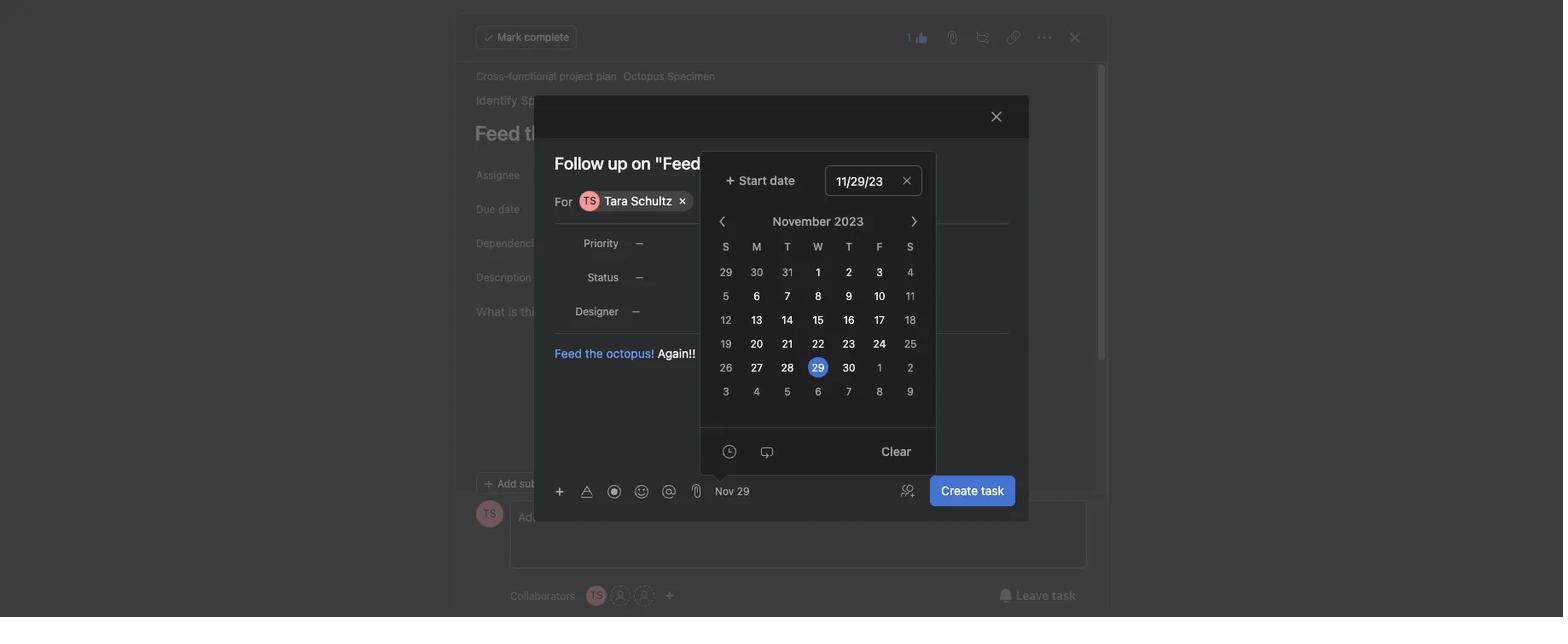 Task type: describe. For each thing, give the bounding box(es) containing it.
oct
[[766, 236, 784, 249]]

november
[[773, 214, 831, 229]]

0 horizontal spatial ts button
[[476, 501, 503, 528]]

w
[[813, 241, 823, 253]]

1 vertical spatial 7
[[846, 386, 852, 398]]

add subtask image
[[976, 31, 990, 44]]

1 horizontal spatial 30
[[842, 362, 855, 375]]

clear button
[[870, 436, 922, 467]]

designer
[[575, 305, 619, 318]]

organ function research
[[581, 93, 715, 108]]

20
[[750, 338, 763, 351]]

2 vertical spatial 1
[[877, 362, 882, 375]]

0 horizontal spatial 2
[[846, 266, 852, 279]]

organ
[[581, 93, 615, 108]]

organ function research link
[[581, 91, 715, 110]]

1 t from the left
[[784, 241, 791, 253]]

add followers image
[[901, 485, 915, 498]]

mark complete button
[[476, 26, 577, 49]]

0 horizontal spatial 6
[[754, 290, 760, 303]]

nov 29 button
[[715, 485, 750, 498]]

at mention image
[[662, 485, 676, 499]]

2 s from the left
[[907, 241, 914, 253]]

19
[[720, 338, 732, 351]]

— button
[[625, 228, 728, 259]]

identify species
[[476, 93, 564, 108]]

cross-functional project plan link
[[476, 70, 617, 83]]

— for priority
[[636, 238, 643, 248]]

1 horizontal spatial 5
[[784, 386, 791, 398]]

feed
[[555, 346, 582, 361]]

0 vertical spatial 3
[[876, 266, 883, 279]]

1 inside "button"
[[906, 31, 911, 44]]

create task
[[941, 484, 1004, 498]]

leave task
[[1016, 589, 1076, 603]]

0 horizontal spatial 1
[[816, 266, 821, 279]]

add
[[497, 478, 517, 491]]

status
[[588, 271, 619, 284]]

complete
[[524, 31, 569, 44]]

tara
[[604, 194, 628, 208]]

Task Name text field
[[464, 113, 1074, 153]]

create task button
[[930, 476, 1015, 507]]

11
[[906, 290, 915, 303]]

1 vertical spatial ts
[[483, 508, 496, 520]]

formatting image
[[580, 485, 594, 499]]

again!!
[[658, 346, 696, 361]]

subtask
[[519, 478, 557, 491]]

tara schultz
[[604, 194, 672, 208]]

oct 29 – 31
[[766, 236, 822, 249]]

insert an object image
[[555, 487, 565, 497]]

task for create task
[[981, 484, 1004, 498]]

start date button
[[714, 166, 811, 196]]

date for start date
[[770, 173, 795, 188]]

add subtask button
[[476, 473, 565, 497]]

schultz
[[631, 194, 672, 208]]

create
[[941, 484, 978, 498]]

start date
[[739, 173, 795, 188]]

attach a file or paste an image image
[[689, 485, 703, 498]]

task for leave task
[[1052, 589, 1076, 603]]

28
[[781, 362, 794, 375]]

21
[[782, 338, 793, 351]]

description
[[476, 271, 531, 284]]

leave
[[1016, 589, 1049, 603]]

cross-
[[476, 70, 508, 83]]

feed the octopus! dialog
[[456, 14, 1107, 618]]

13
[[751, 314, 762, 327]]

0 horizontal spatial 3
[[723, 386, 729, 398]]

octopus
[[623, 70, 664, 83]]

Due date text field
[[825, 166, 922, 196]]

12
[[721, 314, 732, 327]]

identify species link
[[476, 91, 564, 110]]

0 vertical spatial 8
[[815, 290, 821, 303]]

specimen
[[667, 70, 715, 83]]

0 horizontal spatial 30
[[750, 266, 763, 279]]

emoji image
[[635, 485, 648, 499]]

29 down the poll total #
[[720, 266, 732, 279]]

— button for designer
[[625, 296, 728, 327]]

function
[[618, 93, 664, 108]]

0 vertical spatial ts
[[583, 195, 596, 207]]

for
[[555, 194, 573, 209]]

collaborators
[[510, 590, 575, 603]]

1 vertical spatial 9
[[907, 386, 914, 398]]

Task name text field
[[534, 152, 1029, 176]]

0 vertical spatial 4
[[907, 266, 914, 279]]

mark
[[497, 31, 521, 44]]

research
[[667, 93, 715, 108]]

15
[[813, 314, 824, 327]]

due date
[[476, 203, 520, 216]]

31 inside main content
[[811, 236, 822, 249]]

27
[[751, 362, 763, 375]]



Task type: locate. For each thing, give the bounding box(es) containing it.
2 down 25
[[907, 362, 913, 375]]

november 2023
[[773, 214, 864, 229]]

— right "designer" on the left of page
[[632, 306, 640, 317]]

0 horizontal spatial task
[[981, 484, 1004, 498]]

0 vertical spatial —
[[636, 238, 643, 248]]

ts button down add
[[476, 501, 503, 528]]

poll total #
[[705, 236, 756, 249]]

0 vertical spatial ts button
[[476, 501, 503, 528]]

clear
[[881, 444, 911, 459]]

priority
[[584, 237, 619, 250]]

copy task link image
[[1007, 31, 1020, 44]]

leave task button
[[988, 581, 1087, 612]]

2
[[846, 266, 852, 279], [907, 362, 913, 375]]

8
[[815, 290, 821, 303], [876, 386, 883, 398]]

add or remove collaborators image
[[665, 591, 675, 601]]

1 vertical spatial task
[[1052, 589, 1076, 603]]

1 vertical spatial 30
[[842, 362, 855, 375]]

— button up again!!
[[625, 296, 728, 327]]

0 horizontal spatial t
[[784, 241, 791, 253]]

0 horizontal spatial date
[[498, 203, 520, 216]]

0 vertical spatial task
[[981, 484, 1004, 498]]

m
[[752, 241, 761, 253]]

—
[[636, 238, 643, 248], [636, 272, 643, 282], [632, 306, 640, 317]]

1 vertical spatial 3
[[723, 386, 729, 398]]

1 vertical spatial —
[[636, 272, 643, 282]]

1 down 24
[[877, 362, 882, 375]]

1 horizontal spatial 3
[[876, 266, 883, 279]]

date right due
[[498, 203, 520, 216]]

0 horizontal spatial s
[[723, 241, 729, 253]]

10
[[874, 290, 885, 303]]

0 horizontal spatial 9
[[846, 290, 852, 303]]

— for status
[[636, 272, 643, 282]]

— button
[[625, 262, 728, 293], [625, 296, 728, 327]]

31 right –
[[811, 236, 822, 249]]

22
[[812, 338, 824, 351]]

3
[[876, 266, 883, 279], [723, 386, 729, 398]]

clear due date image
[[902, 176, 912, 186]]

14
[[782, 314, 793, 327]]

7
[[785, 290, 790, 303], [846, 386, 852, 398]]

9 down 25
[[907, 386, 914, 398]]

main content
[[456, 62, 1095, 618]]

1 — button from the top
[[625, 262, 728, 293]]

9 up 16
[[846, 290, 852, 303]]

task right create at the bottom right of the page
[[981, 484, 1004, 498]]

previous month image
[[716, 215, 729, 229]]

ts button
[[476, 501, 503, 528], [586, 586, 607, 607]]

25
[[904, 338, 917, 351]]

task right 'leave'
[[1052, 589, 1076, 603]]

task inside feed the octopus! dialog
[[1052, 589, 1076, 603]]

6 down "22"
[[815, 386, 821, 398]]

total
[[725, 236, 747, 249]]

17
[[874, 314, 885, 327]]

1 vertical spatial 1
[[816, 266, 821, 279]]

0 horizontal spatial 31
[[782, 266, 793, 279]]

7 up '14'
[[785, 290, 790, 303]]

— right status
[[636, 272, 643, 282]]

assignee
[[476, 169, 520, 182]]

6 up 13
[[754, 290, 760, 303]]

nov
[[715, 485, 734, 498]]

2 vertical spatial ts
[[590, 590, 603, 602]]

1 horizontal spatial date
[[770, 173, 795, 188]]

ts
[[583, 195, 596, 207], [483, 508, 496, 520], [590, 590, 603, 602]]

collapse task pane image
[[1068, 31, 1082, 44]]

0 vertical spatial 31
[[811, 236, 822, 249]]

1 horizontal spatial 6
[[815, 386, 821, 398]]

add subtask
[[497, 478, 557, 491]]

1 down w
[[816, 266, 821, 279]]

in
[[700, 194, 710, 209]]

functional
[[508, 70, 556, 83]]

2 up 16
[[846, 266, 852, 279]]

30 down m
[[750, 266, 763, 279]]

2 t from the left
[[846, 241, 852, 253]]

1 horizontal spatial 31
[[811, 236, 822, 249]]

4 up 11
[[907, 266, 914, 279]]

ts right for
[[583, 195, 596, 207]]

0 horizontal spatial 4
[[753, 386, 760, 398]]

identify
[[476, 93, 517, 108]]

main content containing identify species
[[456, 62, 1095, 618]]

31
[[811, 236, 822, 249], [782, 266, 793, 279]]

octopus!
[[606, 346, 655, 361]]

3 up 10
[[876, 266, 883, 279]]

ts right collaborators
[[590, 590, 603, 602]]

1 vertical spatial 2
[[907, 362, 913, 375]]

cross-functional project plan octopus specimen
[[476, 70, 715, 83]]

0 vertical spatial 6
[[754, 290, 760, 303]]

task
[[981, 484, 1004, 498], [1052, 589, 1076, 603]]

— button down — popup button
[[625, 262, 728, 293]]

add time image
[[723, 445, 736, 459]]

1 horizontal spatial 4
[[907, 266, 914, 279]]

f
[[877, 241, 883, 253]]

— button for status
[[625, 262, 728, 293]]

1 vertical spatial 8
[[876, 386, 883, 398]]

1 s from the left
[[723, 241, 729, 253]]

29
[[787, 236, 799, 249], [720, 266, 732, 279], [812, 362, 825, 375], [737, 485, 750, 498]]

5 up 12
[[723, 290, 729, 303]]

1 vertical spatial ts button
[[586, 586, 607, 607]]

0 vertical spatial date
[[770, 173, 795, 188]]

next month image
[[907, 215, 921, 229]]

remove assignee image
[[706, 170, 716, 180]]

octopus specimen link
[[623, 70, 715, 83]]

1 vertical spatial 5
[[784, 386, 791, 398]]

set to repeat image
[[760, 445, 774, 459]]

5
[[723, 290, 729, 303], [784, 386, 791, 398]]

0 vertical spatial 2
[[846, 266, 852, 279]]

1 horizontal spatial 2
[[907, 362, 913, 375]]

2 — button from the top
[[625, 296, 728, 327]]

start
[[739, 173, 767, 188]]

date inside button
[[770, 173, 795, 188]]

1 vertical spatial 31
[[782, 266, 793, 279]]

ts down add subtask button
[[483, 508, 496, 520]]

due
[[476, 203, 495, 216]]

close this dialog image
[[990, 110, 1003, 124]]

8 down 24
[[876, 386, 883, 398]]

0 vertical spatial 5
[[723, 290, 729, 303]]

date inside main content
[[498, 203, 520, 216]]

t
[[784, 241, 791, 253], [846, 241, 852, 253]]

1 horizontal spatial 8
[[876, 386, 883, 398]]

0 horizontal spatial 7
[[785, 290, 790, 303]]

feed the octopus! again!!
[[555, 346, 696, 361]]

16
[[843, 314, 855, 327]]

— for designer
[[632, 306, 640, 317]]

1 vertical spatial 6
[[815, 386, 821, 398]]

0 vertical spatial 7
[[785, 290, 790, 303]]

the
[[585, 346, 603, 361]]

3 down 26
[[723, 386, 729, 398]]

record a video image
[[607, 485, 621, 499]]

t right oct
[[784, 241, 791, 253]]

6
[[754, 290, 760, 303], [815, 386, 821, 398]]

9
[[846, 290, 852, 303], [907, 386, 914, 398]]

0 vertical spatial 1
[[906, 31, 911, 44]]

— inside popup button
[[636, 238, 643, 248]]

29 inside main content
[[787, 236, 799, 249]]

toolbar
[[548, 479, 684, 504]]

0 horizontal spatial 8
[[815, 290, 821, 303]]

29 down "22"
[[812, 362, 825, 375]]

1 button
[[901, 26, 933, 49]]

s down next month image
[[907, 241, 914, 253]]

26
[[720, 362, 732, 375]]

plan
[[596, 70, 617, 83]]

date
[[770, 173, 795, 188], [498, 203, 520, 216]]

mark complete
[[497, 31, 569, 44]]

— right priority
[[636, 238, 643, 248]]

date for due date
[[498, 203, 520, 216]]

species
[[521, 93, 564, 108]]

18
[[905, 314, 916, 327]]

dependencies
[[476, 237, 545, 250]]

0 vertical spatial 30
[[750, 266, 763, 279]]

–
[[802, 236, 808, 249]]

30 down 23
[[842, 362, 855, 375]]

1 left add subtask image
[[906, 31, 911, 44]]

1 horizontal spatial t
[[846, 241, 852, 253]]

date right start
[[770, 173, 795, 188]]

29 right nov
[[737, 485, 750, 498]]

november 2023 button
[[762, 206, 892, 237]]

t down the 2023
[[846, 241, 852, 253]]

0 vertical spatial 9
[[846, 290, 852, 303]]

nov 29
[[715, 485, 750, 498]]

4 down 27
[[753, 386, 760, 398]]

main content inside feed the octopus! dialog
[[456, 62, 1095, 618]]

23
[[843, 338, 855, 351]]

31 down oct 29 – 31
[[782, 266, 793, 279]]

1 vertical spatial 4
[[753, 386, 760, 398]]

#
[[750, 236, 756, 249]]

1 vertical spatial — button
[[625, 296, 728, 327]]

2023
[[834, 214, 864, 229]]

1 vertical spatial date
[[498, 203, 520, 216]]

1 horizontal spatial task
[[1052, 589, 1076, 603]]

29 left –
[[787, 236, 799, 249]]

feed the octopus! link
[[555, 346, 655, 361]]

poll
[[705, 236, 722, 249]]

1 horizontal spatial ts button
[[586, 586, 607, 607]]

0 vertical spatial — button
[[625, 262, 728, 293]]

1 horizontal spatial 7
[[846, 386, 852, 398]]

7 down 23
[[846, 386, 852, 398]]

5 down 28
[[784, 386, 791, 398]]

s right poll on the top left of page
[[723, 241, 729, 253]]

8 up 15
[[815, 290, 821, 303]]

0 horizontal spatial 5
[[723, 290, 729, 303]]

project
[[559, 70, 593, 83]]

ts button right collaborators
[[586, 586, 607, 607]]

24
[[873, 338, 886, 351]]

1 horizontal spatial 1
[[877, 362, 882, 375]]

2 vertical spatial —
[[632, 306, 640, 317]]

1 horizontal spatial s
[[907, 241, 914, 253]]

2 horizontal spatial 1
[[906, 31, 911, 44]]

1 horizontal spatial 9
[[907, 386, 914, 398]]



Task type: vqa. For each thing, say whether or not it's contained in the screenshot.
FEED THE OCTOPUS! AGAIN!!
yes



